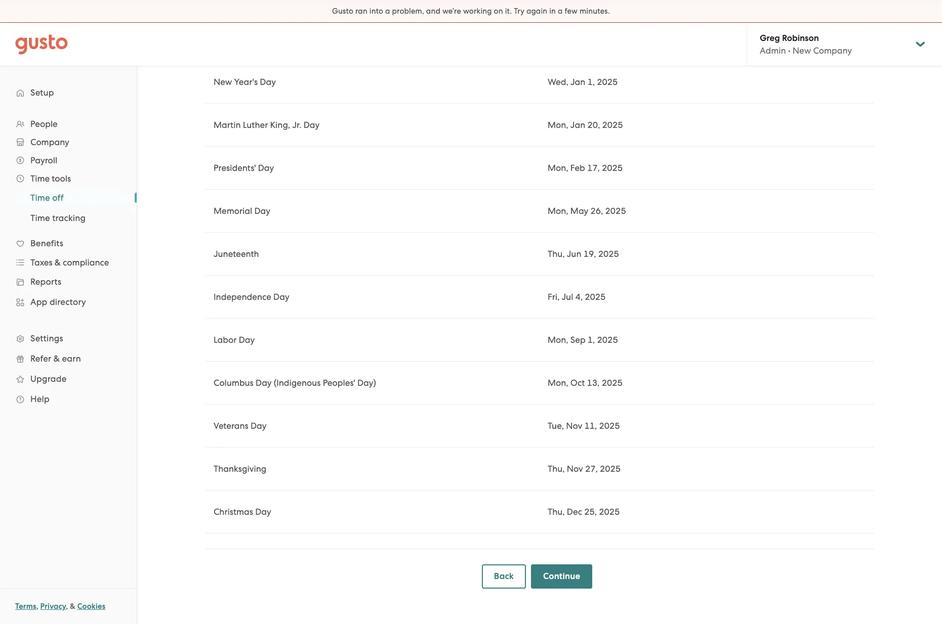 Task type: describe. For each thing, give the bounding box(es) containing it.
greg
[[760, 33, 780, 44]]

new inside greg robinson admin • new company
[[793, 46, 811, 56]]

in
[[550, 7, 556, 16]]

2025 for mon, jan 20, 2025
[[602, 120, 623, 130]]

year's
[[234, 77, 258, 87]]

mon, for mon, sep 1, 2025
[[548, 335, 569, 345]]

cookies button
[[77, 601, 105, 613]]

tracking
[[52, 213, 86, 223]]

peoples'
[[323, 378, 355, 388]]

presidents' day
[[214, 163, 274, 173]]

gusto
[[332, 7, 354, 16]]

taxes & compliance button
[[10, 254, 127, 272]]

oct
[[571, 378, 585, 388]]

time off link
[[18, 189, 127, 207]]

directory
[[50, 297, 86, 307]]

•
[[788, 46, 791, 56]]

presidents'
[[214, 163, 256, 173]]

feb
[[571, 163, 585, 173]]

11,
[[585, 421, 597, 431]]

christmas
[[214, 507, 253, 518]]

list containing time off
[[0, 188, 137, 228]]

tue,
[[548, 421, 564, 431]]

& for compliance
[[55, 258, 61, 268]]

day)
[[358, 378, 376, 388]]

luther
[[243, 120, 268, 130]]

continue
[[543, 572, 580, 582]]

(indigenous
[[274, 378, 321, 388]]

columbus
[[214, 378, 254, 388]]

2025 for mon, sep 1, 2025
[[597, 335, 618, 345]]

dec
[[567, 507, 582, 518]]

working
[[463, 7, 492, 16]]

privacy link
[[40, 603, 66, 612]]

refer & earn link
[[10, 350, 127, 368]]

day for presidents'
[[258, 163, 274, 173]]

2025 for mon, oct 13, 2025
[[602, 378, 623, 388]]

martin
[[214, 120, 241, 130]]

benefits link
[[10, 234, 127, 253]]

wed, jan 1, 2025
[[548, 77, 618, 87]]

2025 for mon, feb 17, 2025
[[602, 163, 623, 173]]

2 a from the left
[[558, 7, 563, 16]]

back
[[494, 572, 514, 582]]

columbus day (indigenous peoples' day)
[[214, 378, 376, 388]]

on
[[494, 7, 503, 16]]

time for time off
[[30, 193, 50, 203]]

2025 for mon, may 26, 2025
[[605, 206, 626, 216]]

martin luther king, jr. day
[[214, 120, 320, 130]]

people
[[30, 119, 58, 129]]

mon, jan 20, 2025
[[548, 120, 623, 130]]

again
[[527, 7, 548, 16]]

time tools button
[[10, 170, 127, 188]]

it.
[[505, 7, 512, 16]]

reports link
[[10, 273, 127, 291]]

company inside greg robinson admin • new company
[[814, 46, 852, 56]]

independence day
[[214, 292, 290, 302]]

thanksgiving
[[214, 464, 267, 475]]

independence
[[214, 292, 271, 302]]

19,
[[584, 249, 596, 259]]

and
[[426, 7, 441, 16]]

terms link
[[15, 603, 36, 612]]

christmas day
[[214, 507, 271, 518]]

day for memorial
[[254, 206, 270, 216]]

mon, for mon, feb 17, 2025
[[548, 163, 569, 173]]

2025 for wed, jan 1, 2025
[[597, 77, 618, 87]]

people button
[[10, 115, 127, 133]]

taxes & compliance
[[30, 258, 109, 268]]

mon, sep 1, 2025
[[548, 335, 618, 345]]

time tracking
[[30, 213, 86, 223]]

1 , from the left
[[36, 603, 38, 612]]

2 , from the left
[[66, 603, 68, 612]]

admin
[[760, 46, 786, 56]]

earn
[[62, 354, 81, 364]]

thu, nov 27, 2025
[[548, 464, 621, 475]]

refer & earn
[[30, 354, 81, 364]]

we're
[[443, 7, 461, 16]]

help link
[[10, 390, 127, 409]]

new year's day
[[214, 77, 276, 87]]

1, for jan
[[588, 77, 595, 87]]

tue, nov 11, 2025
[[548, 421, 620, 431]]

mon, for mon, may 26, 2025
[[548, 206, 569, 216]]

day right "jr."
[[304, 120, 320, 130]]

greg robinson admin • new company
[[760, 33, 852, 56]]

2 vertical spatial &
[[70, 603, 75, 612]]

gusto ran into a problem, and we're working on it. try again in a few minutes.
[[332, 7, 610, 16]]

1, for sep
[[588, 335, 595, 345]]

26,
[[591, 206, 603, 216]]

jul
[[562, 292, 573, 302]]

juneteenth
[[214, 249, 259, 259]]

jr.
[[292, 120, 302, 130]]

company inside dropdown button
[[30, 137, 69, 147]]

help
[[30, 395, 50, 405]]

upgrade link
[[10, 370, 127, 388]]



Task type: locate. For each thing, give the bounding box(es) containing it.
jun
[[567, 249, 582, 259]]

17,
[[587, 163, 600, 173]]

time off
[[30, 193, 64, 203]]

1 time from the top
[[30, 174, 50, 184]]

day for veterans
[[251, 421, 267, 431]]

3 thu, from the top
[[548, 507, 565, 518]]

0 vertical spatial new
[[793, 46, 811, 56]]

compliance
[[63, 258, 109, 268]]

1, right sep
[[588, 335, 595, 345]]

2025
[[597, 77, 618, 87], [602, 120, 623, 130], [602, 163, 623, 173], [605, 206, 626, 216], [598, 249, 619, 259], [585, 292, 606, 302], [597, 335, 618, 345], [602, 378, 623, 388], [599, 421, 620, 431], [600, 464, 621, 475], [599, 507, 620, 518]]

king,
[[270, 120, 290, 130]]

thu, left jun
[[548, 249, 565, 259]]

day for columbus
[[256, 378, 272, 388]]

day
[[260, 77, 276, 87], [304, 120, 320, 130], [258, 163, 274, 173], [254, 206, 270, 216], [273, 292, 290, 302], [239, 335, 255, 345], [256, 378, 272, 388], [251, 421, 267, 431], [255, 507, 271, 518]]

nov for 11,
[[566, 421, 583, 431]]

20,
[[588, 120, 600, 130]]

list containing people
[[0, 115, 137, 410]]

memorial
[[214, 206, 252, 216]]

2025 right 17,
[[602, 163, 623, 173]]

mon, oct 13, 2025
[[548, 378, 623, 388]]

mon, for mon, oct 13, 2025
[[548, 378, 569, 388]]

1 horizontal spatial ,
[[66, 603, 68, 612]]

mon, left oct
[[548, 378, 569, 388]]

upgrade
[[30, 374, 67, 384]]

day for christmas
[[255, 507, 271, 518]]

mon, left 20,
[[548, 120, 569, 130]]

2025 right 20,
[[602, 120, 623, 130]]

reports
[[30, 277, 62, 287]]

into
[[370, 7, 383, 16]]

0 horizontal spatial a
[[385, 7, 390, 16]]

0 vertical spatial nov
[[566, 421, 583, 431]]

thu, left dec
[[548, 507, 565, 518]]

wed,
[[548, 77, 569, 87]]

0 vertical spatial jan
[[571, 77, 586, 87]]

2025 right sep
[[597, 335, 618, 345]]

time for time tools
[[30, 174, 50, 184]]

1 vertical spatial jan
[[571, 120, 586, 130]]

memorial day
[[214, 206, 270, 216]]

mon, left may
[[548, 206, 569, 216]]

nov left "27,"
[[567, 464, 583, 475]]

2 time from the top
[[30, 193, 50, 203]]

1 vertical spatial nov
[[567, 464, 583, 475]]

0 vertical spatial time
[[30, 174, 50, 184]]

terms , privacy , & cookies
[[15, 603, 105, 612]]

2025 for thu, jun 19, 2025
[[598, 249, 619, 259]]

0 horizontal spatial ,
[[36, 603, 38, 612]]

0 vertical spatial &
[[55, 258, 61, 268]]

, left privacy link
[[36, 603, 38, 612]]

mon, left feb
[[548, 163, 569, 173]]

day right labor in the left of the page
[[239, 335, 255, 345]]

robinson
[[782, 33, 819, 44]]

back link
[[482, 565, 526, 589]]

1 vertical spatial time
[[30, 193, 50, 203]]

benefits
[[30, 239, 63, 249]]

2025 right "27,"
[[600, 464, 621, 475]]

5 mon, from the top
[[548, 378, 569, 388]]

3 mon, from the top
[[548, 206, 569, 216]]

1,
[[588, 77, 595, 87], [588, 335, 595, 345]]

4,
[[576, 292, 583, 302]]

thu, left "27,"
[[548, 464, 565, 475]]

0 horizontal spatial company
[[30, 137, 69, 147]]

setup link
[[10, 84, 127, 102]]

new
[[793, 46, 811, 56], [214, 77, 232, 87]]

thu, for thu, nov 27, 2025
[[548, 464, 565, 475]]

0 vertical spatial 1,
[[588, 77, 595, 87]]

2 mon, from the top
[[548, 163, 569, 173]]

& left cookies button
[[70, 603, 75, 612]]

1 mon, from the top
[[548, 120, 569, 130]]

home image
[[15, 34, 68, 54]]

ran
[[356, 7, 368, 16]]

25,
[[584, 507, 597, 518]]

gusto navigation element
[[0, 66, 137, 426]]

0 vertical spatial thu,
[[548, 249, 565, 259]]

day right veterans in the left bottom of the page
[[251, 421, 267, 431]]

company
[[814, 46, 852, 56], [30, 137, 69, 147]]

1 vertical spatial &
[[54, 354, 60, 364]]

few
[[565, 7, 578, 16]]

day right 'christmas'
[[255, 507, 271, 518]]

2025 for tue, nov 11, 2025
[[599, 421, 620, 431]]

time down payroll
[[30, 174, 50, 184]]

veterans day
[[214, 421, 267, 431]]

, left cookies button
[[66, 603, 68, 612]]

1 a from the left
[[385, 7, 390, 16]]

day right columbus
[[256, 378, 272, 388]]

1 vertical spatial thu,
[[548, 464, 565, 475]]

new down robinson
[[793, 46, 811, 56]]

mon, for mon, jan 20, 2025
[[548, 120, 569, 130]]

& right taxes
[[55, 258, 61, 268]]

taxes
[[30, 258, 52, 268]]

time tools
[[30, 174, 71, 184]]

1 1, from the top
[[588, 77, 595, 87]]

1 vertical spatial 1,
[[588, 335, 595, 345]]

4 mon, from the top
[[548, 335, 569, 345]]

time for time tracking
[[30, 213, 50, 223]]

2025 right 11,
[[599, 421, 620, 431]]

2 thu, from the top
[[548, 464, 565, 475]]

off
[[52, 193, 64, 203]]

company button
[[10, 133, 127, 151]]

2 vertical spatial time
[[30, 213, 50, 223]]

27,
[[585, 464, 598, 475]]

2 1, from the top
[[588, 335, 595, 345]]

a right into
[[385, 7, 390, 16]]

1 list from the top
[[0, 115, 137, 410]]

thu, dec 25, 2025
[[548, 507, 620, 518]]

2025 right 4,
[[585, 292, 606, 302]]

2025 for thu, nov 27, 2025
[[600, 464, 621, 475]]

mon, may 26, 2025
[[548, 206, 626, 216]]

labor day
[[214, 335, 255, 345]]

& left earn
[[54, 354, 60, 364]]

fri,
[[548, 292, 560, 302]]

2025 for thu, dec 25, 2025
[[599, 507, 620, 518]]

list
[[0, 115, 137, 410], [0, 188, 137, 228]]

veterans
[[214, 421, 249, 431]]

2025 right 26,
[[605, 206, 626, 216]]

jan for wed,
[[571, 77, 586, 87]]

day right 'independence' on the top
[[273, 292, 290, 302]]

day for labor
[[239, 335, 255, 345]]

jan
[[571, 77, 586, 87], [571, 120, 586, 130]]

mon,
[[548, 120, 569, 130], [548, 163, 569, 173], [548, 206, 569, 216], [548, 335, 569, 345], [548, 378, 569, 388]]

a right in on the right
[[558, 7, 563, 16]]

problem,
[[392, 7, 424, 16]]

nov for 27,
[[567, 464, 583, 475]]

3 time from the top
[[30, 213, 50, 223]]

terms
[[15, 603, 36, 612]]

day right 'year's'
[[260, 77, 276, 87]]

sep
[[571, 335, 586, 345]]

day right presidents'
[[258, 163, 274, 173]]

may
[[571, 206, 589, 216]]

0 vertical spatial company
[[814, 46, 852, 56]]

time tracking link
[[18, 209, 127, 227]]

time down time off
[[30, 213, 50, 223]]

new left 'year's'
[[214, 77, 232, 87]]

day right memorial
[[254, 206, 270, 216]]

1 horizontal spatial a
[[558, 7, 563, 16]]

nov left 11,
[[566, 421, 583, 431]]

payroll
[[30, 155, 57, 166]]

continue link
[[531, 565, 593, 589]]

day for independence
[[273, 292, 290, 302]]

1 vertical spatial company
[[30, 137, 69, 147]]

&
[[55, 258, 61, 268], [54, 354, 60, 364], [70, 603, 75, 612]]

& inside dropdown button
[[55, 258, 61, 268]]

company down robinson
[[814, 46, 852, 56]]

refer
[[30, 354, 51, 364]]

minutes.
[[580, 7, 610, 16]]

13,
[[587, 378, 600, 388]]

privacy
[[40, 603, 66, 612]]

tools
[[52, 174, 71, 184]]

mon, feb 17, 2025
[[548, 163, 623, 173]]

& for earn
[[54, 354, 60, 364]]

app
[[30, 297, 47, 307]]

app directory link
[[10, 293, 127, 311]]

a
[[385, 7, 390, 16], [558, 7, 563, 16]]

nov
[[566, 421, 583, 431], [567, 464, 583, 475]]

settings
[[30, 334, 63, 344]]

2025 right 19,
[[598, 249, 619, 259]]

thu, for thu, dec 25, 2025
[[548, 507, 565, 518]]

1 vertical spatial new
[[214, 77, 232, 87]]

time inside "link"
[[30, 193, 50, 203]]

2025 up 20,
[[597, 77, 618, 87]]

jan left 20,
[[571, 120, 586, 130]]

thu, jun 19, 2025
[[548, 249, 619, 259]]

mon, left sep
[[548, 335, 569, 345]]

1 thu, from the top
[[548, 249, 565, 259]]

2025 for fri, jul 4, 2025
[[585, 292, 606, 302]]

1 horizontal spatial new
[[793, 46, 811, 56]]

2025 right 25,
[[599, 507, 620, 518]]

setup
[[30, 88, 54, 98]]

jan right wed,
[[571, 77, 586, 87]]

payroll button
[[10, 151, 127, 170]]

1, right wed,
[[588, 77, 595, 87]]

1 horizontal spatial company
[[814, 46, 852, 56]]

thu,
[[548, 249, 565, 259], [548, 464, 565, 475], [548, 507, 565, 518]]

jan for mon,
[[571, 120, 586, 130]]

company down people
[[30, 137, 69, 147]]

time inside dropdown button
[[30, 174, 50, 184]]

2 list from the top
[[0, 188, 137, 228]]

time left off
[[30, 193, 50, 203]]

2025 right 13,
[[602, 378, 623, 388]]

0 horizontal spatial new
[[214, 77, 232, 87]]

thu, for thu, jun 19, 2025
[[548, 249, 565, 259]]

2 vertical spatial thu,
[[548, 507, 565, 518]]



Task type: vqa. For each thing, say whether or not it's contained in the screenshot.
Thu, Dec 25, 2025's the Thu,
yes



